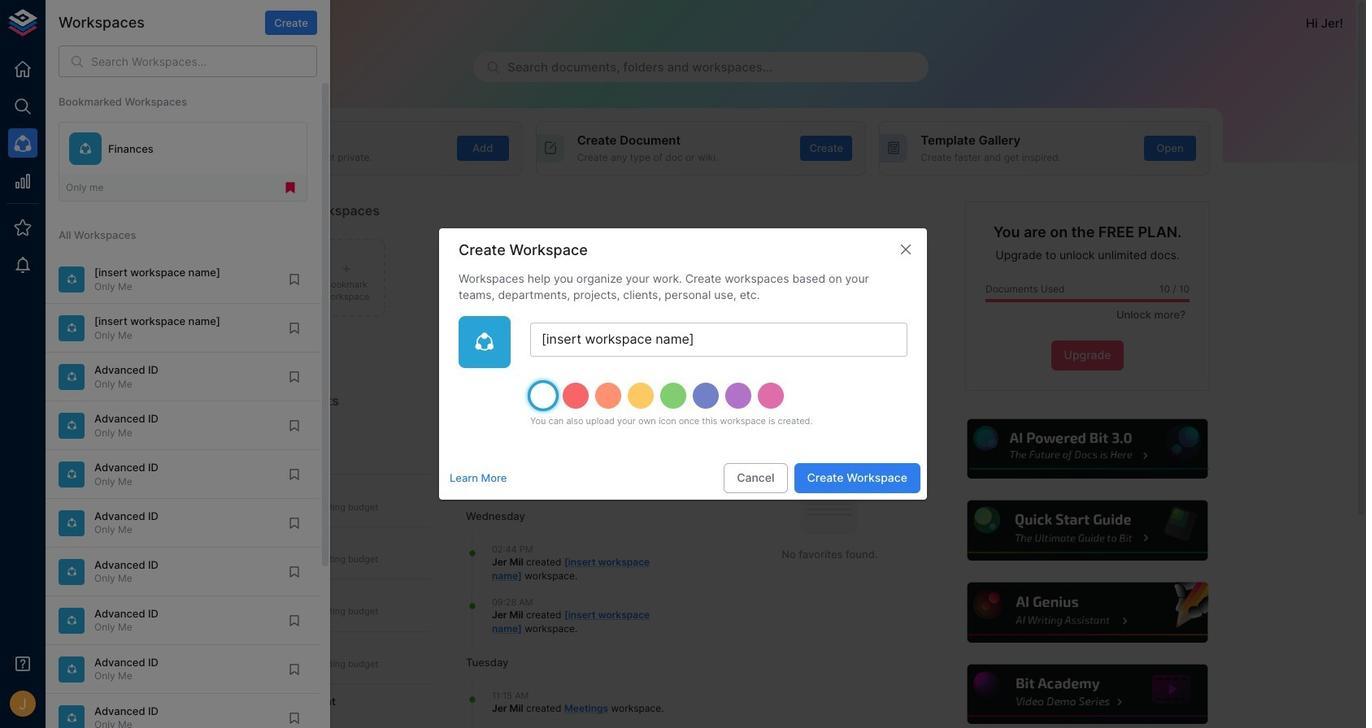 Task type: vqa. For each thing, say whether or not it's contained in the screenshot.
4th the help Image from the top
yes



Task type: locate. For each thing, give the bounding box(es) containing it.
3 help image from the top
[[966, 581, 1210, 646]]

4 bookmark image from the top
[[287, 419, 302, 433]]

2 vertical spatial bookmark image
[[287, 712, 302, 726]]

0 vertical spatial bookmark image
[[287, 468, 302, 482]]

Marketing Team, Project X, Personal, etc. text field
[[530, 323, 908, 357]]

2 help image from the top
[[966, 499, 1210, 564]]

5 bookmark image from the top
[[287, 516, 302, 531]]

Search Workspaces... text field
[[91, 46, 317, 77]]

4 help image from the top
[[966, 663, 1210, 728]]

2 bookmark image from the top
[[287, 663, 302, 677]]

help image
[[966, 417, 1210, 482], [966, 499, 1210, 564], [966, 581, 1210, 646], [966, 663, 1210, 728]]

3 bookmark image from the top
[[287, 370, 302, 385]]

1 vertical spatial bookmark image
[[287, 663, 302, 677]]

3 bookmark image from the top
[[287, 712, 302, 726]]

bookmark image
[[287, 468, 302, 482], [287, 663, 302, 677], [287, 712, 302, 726]]

1 bookmark image from the top
[[287, 468, 302, 482]]

dialog
[[439, 229, 927, 500]]

1 bookmark image from the top
[[287, 272, 302, 287]]

bookmark image
[[287, 272, 302, 287], [287, 321, 302, 336], [287, 370, 302, 385], [287, 419, 302, 433], [287, 516, 302, 531], [287, 565, 302, 580], [287, 614, 302, 629]]



Task type: describe. For each thing, give the bounding box(es) containing it.
7 bookmark image from the top
[[287, 614, 302, 629]]

remove bookmark image
[[283, 181, 298, 195]]

1 help image from the top
[[966, 417, 1210, 482]]

6 bookmark image from the top
[[287, 565, 302, 580]]

2 bookmark image from the top
[[287, 321, 302, 336]]



